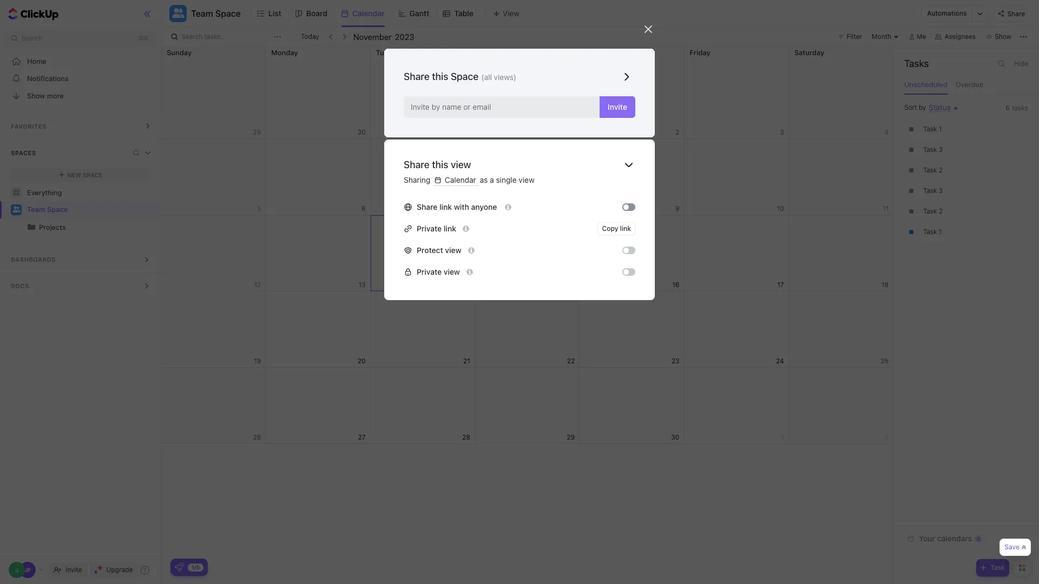 Task type: locate. For each thing, give the bounding box(es) containing it.
task 2
[[924, 166, 943, 174]]

space up the search tasks... text box
[[215, 9, 241, 18]]

space left (
[[451, 71, 479, 82]]

team space button
[[187, 2, 241, 25]]

tasks
[[905, 58, 929, 69]]

by left the "name"
[[432, 102, 440, 112]]

copy link
[[602, 224, 631, 233]]

projects link
[[1, 219, 152, 236], [39, 219, 152, 236]]

sunday
[[167, 48, 192, 57]]

task 3 up task 2
[[924, 146, 943, 154]]

grid
[[161, 47, 894, 585]]

share this view
[[404, 159, 471, 171]]

friday
[[690, 48, 711, 57]]

a
[[490, 175, 494, 185]]

0 vertical spatial task 3
[[924, 146, 943, 154]]

‎task down sort by
[[924, 125, 937, 133]]

0 horizontal spatial search
[[21, 34, 42, 42]]

0 horizontal spatial team
[[27, 205, 45, 214]]

1 1 from the top
[[939, 125, 942, 133]]

team for team space link
[[27, 205, 45, 214]]

me
[[917, 32, 927, 41]]

6
[[1006, 104, 1010, 112]]

3 up task 2
[[939, 146, 943, 154]]

0 vertical spatial team
[[191, 9, 213, 18]]

4 row from the top
[[161, 292, 894, 368]]

this
[[432, 71, 449, 82], [432, 159, 449, 171]]

board link
[[306, 0, 332, 27]]

share down 'tuesday'
[[404, 71, 430, 82]]

link right the "copy"
[[620, 224, 631, 233]]

2 up the ‎task 2
[[939, 166, 943, 174]]

me button
[[905, 30, 931, 43]]

team
[[191, 9, 213, 18], [27, 205, 45, 214]]

1 row from the top
[[161, 47, 894, 139]]

24
[[776, 357, 784, 365]]

25
[[881, 357, 889, 365]]

0 vertical spatial 3
[[939, 146, 943, 154]]

everything
[[27, 188, 62, 197]]

your
[[919, 534, 936, 544]]

share up sharing
[[404, 159, 430, 171]]

invite
[[411, 102, 430, 112], [608, 102, 628, 112], [66, 566, 82, 574]]

0 horizontal spatial by
[[432, 102, 440, 112]]

private up protect
[[417, 224, 442, 233]]

1 vertical spatial team
[[27, 205, 45, 214]]

search inside sidebar navigation
[[21, 34, 42, 42]]

task 3
[[924, 146, 943, 154], [924, 187, 943, 195]]

1 down the ‎task 2
[[939, 228, 942, 236]]

home link
[[0, 53, 162, 70]]

new space
[[67, 171, 102, 178]]

1 ‎task from the top
[[924, 125, 937, 133]]

1 this from the top
[[432, 71, 449, 82]]

share for share this view
[[404, 159, 430, 171]]

1 vertical spatial 2
[[939, 207, 943, 216]]

grid containing sunday
[[161, 47, 894, 585]]

1 vertical spatial this
[[432, 159, 449, 171]]

home
[[27, 57, 46, 65]]

16
[[673, 281, 680, 289]]

task 3 down task 2
[[924, 187, 943, 195]]

search up sunday
[[181, 32, 203, 41]]

team space inside button
[[191, 9, 241, 18]]

sort
[[905, 103, 917, 112]]

this up sharing
[[432, 159, 449, 171]]

2 horizontal spatial invite
[[608, 102, 628, 112]]

calendar link
[[352, 0, 389, 27]]

space
[[215, 9, 241, 18], [451, 71, 479, 82], [83, 171, 102, 178], [47, 205, 68, 214]]

‎task up task 1
[[924, 207, 937, 216]]

1 private from the top
[[417, 224, 442, 233]]

list link
[[268, 0, 286, 27]]

(
[[481, 73, 484, 82]]

team space up the tasks...
[[191, 9, 241, 18]]

2 this from the top
[[432, 159, 449, 171]]

0 horizontal spatial invite
[[66, 566, 82, 574]]

1 horizontal spatial team
[[191, 9, 213, 18]]

2 2 from the top
[[939, 207, 943, 216]]

row
[[161, 47, 894, 139], [161, 139, 894, 215], [161, 215, 894, 292], [161, 292, 894, 368], [161, 368, 894, 445]]

share up private link
[[417, 202, 438, 211]]

view up with
[[451, 159, 471, 171]]

favorites
[[11, 123, 46, 130]]

private for private link
[[417, 224, 442, 233]]

1 vertical spatial calendar
[[443, 175, 478, 185]]

by right the 'sort'
[[919, 103, 926, 112]]

2
[[939, 166, 943, 174], [939, 207, 943, 216]]

notifications link
[[0, 70, 162, 87]]

1 task 3 from the top
[[924, 146, 943, 154]]

private down protect
[[417, 267, 442, 276]]

1 3 from the top
[[939, 146, 943, 154]]

share link with anyone
[[417, 202, 499, 211]]

private view
[[417, 267, 460, 276]]

search
[[181, 32, 203, 41], [21, 34, 42, 42]]

invite by name or email
[[411, 102, 491, 112]]

user group image
[[12, 206, 20, 213]]

view
[[451, 159, 471, 171], [519, 175, 535, 185], [445, 246, 462, 255], [444, 267, 460, 276]]

share up the hide
[[1008, 10, 1025, 18]]

team inside sidebar navigation
[[27, 205, 45, 214]]

2 up task 1
[[939, 207, 943, 216]]

today button
[[299, 31, 321, 42]]

3 down task 2
[[939, 187, 943, 195]]

share inside button
[[1008, 10, 1025, 18]]

tasks
[[1013, 104, 1029, 112]]

team up the search tasks...
[[191, 9, 213, 18]]

this for view
[[432, 159, 449, 171]]

row containing 19
[[161, 292, 894, 368]]

1 horizontal spatial team space
[[191, 9, 241, 18]]

1 vertical spatial 3
[[939, 187, 943, 195]]

team space link
[[27, 201, 152, 219]]

2 private from the top
[[417, 267, 442, 276]]

0 horizontal spatial team space
[[27, 205, 68, 214]]

3 row from the top
[[161, 215, 894, 292]]

1 vertical spatial private
[[417, 267, 442, 276]]

by
[[432, 102, 440, 112], [919, 103, 926, 112]]

⌘k
[[138, 34, 149, 42]]

docs
[[11, 283, 29, 290]]

1 horizontal spatial by
[[919, 103, 926, 112]]

1 2 from the top
[[939, 166, 943, 174]]

2 task 3 from the top
[[924, 187, 943, 195]]

automations button
[[922, 5, 973, 22]]

as
[[480, 175, 488, 185]]

29
[[567, 433, 575, 442]]

1 vertical spatial 1
[[939, 228, 942, 236]]

team inside button
[[191, 9, 213, 18]]

1 vertical spatial ‎task
[[924, 207, 937, 216]]

gantt
[[410, 9, 429, 18]]

link down the share link with anyone
[[444, 224, 456, 233]]

views
[[494, 73, 514, 82]]

1/5
[[192, 564, 200, 571]]

Search tasks... text field
[[181, 29, 271, 44]]

share this space ( all views )
[[404, 71, 517, 82]]

0 vertical spatial ‎task
[[924, 125, 937, 133]]

1 vertical spatial task 3
[[924, 187, 943, 195]]

share for share link with anyone
[[417, 202, 438, 211]]

view right the single
[[519, 175, 535, 185]]

‎task for ‎task 1
[[924, 125, 937, 133]]

link left with
[[440, 202, 452, 211]]

copy
[[602, 224, 619, 233]]

team down "everything"
[[27, 205, 45, 214]]

1
[[939, 125, 942, 133], [939, 228, 942, 236]]

18
[[882, 281, 889, 289]]

single
[[496, 175, 517, 185]]

team space down "everything"
[[27, 205, 68, 214]]

2 ‎task from the top
[[924, 207, 937, 216]]

task
[[924, 146, 937, 154], [924, 166, 937, 174], [924, 187, 937, 195], [924, 228, 937, 236], [991, 564, 1005, 572]]

share button
[[994, 5, 1030, 22]]

27
[[358, 433, 366, 442]]

0 vertical spatial this
[[432, 71, 449, 82]]

team space inside sidebar navigation
[[27, 205, 68, 214]]

0 vertical spatial 2
[[939, 166, 943, 174]]

1 horizontal spatial search
[[181, 32, 203, 41]]

team space
[[191, 9, 241, 18], [27, 205, 68, 214]]

calendar left as
[[443, 175, 478, 185]]

this up invite by name or email
[[432, 71, 449, 82]]

0 vertical spatial private
[[417, 224, 442, 233]]

search up home
[[21, 34, 42, 42]]

2 1 from the top
[[939, 228, 942, 236]]

1 up task 2
[[939, 125, 942, 133]]

calendar up 'tuesday'
[[352, 9, 385, 18]]

0 vertical spatial team space
[[191, 9, 241, 18]]

1 vertical spatial team space
[[27, 205, 68, 214]]

upgrade
[[106, 566, 133, 574]]

2 row from the top
[[161, 139, 894, 215]]

share
[[1008, 10, 1025, 18], [404, 71, 430, 82], [404, 159, 430, 171], [417, 202, 438, 211]]

name
[[442, 102, 462, 112]]

5 row from the top
[[161, 368, 894, 445]]

0 horizontal spatial calendar
[[352, 9, 385, 18]]

link
[[440, 202, 452, 211], [444, 224, 456, 233], [620, 224, 631, 233]]

‎task 2
[[924, 207, 943, 216]]

0 vertical spatial 1
[[939, 125, 942, 133]]

monday
[[271, 48, 298, 57]]



Task type: vqa. For each thing, say whether or not it's contained in the screenshot.
link
yes



Task type: describe. For each thing, give the bounding box(es) containing it.
show more
[[27, 91, 64, 100]]

2 3 from the top
[[939, 187, 943, 195]]

wednesday
[[481, 48, 520, 57]]

20
[[358, 357, 366, 365]]

1 horizontal spatial invite
[[411, 102, 430, 112]]

unscheduled
[[905, 80, 948, 89]]

hide
[[1015, 60, 1029, 68]]

notifications
[[27, 74, 69, 83]]

sidebar navigation
[[0, 0, 162, 585]]

upgrade link
[[90, 563, 137, 578]]

more
[[47, 91, 64, 100]]

21
[[463, 357, 470, 365]]

invite inside sidebar navigation
[[66, 566, 82, 574]]

by for invite
[[432, 102, 440, 112]]

1 projects link from the left
[[1, 219, 152, 236]]

30
[[672, 433, 680, 442]]

by for sort
[[919, 103, 926, 112]]

with
[[454, 202, 469, 211]]

2 for ‎task 2
[[939, 207, 943, 216]]

‎task 1
[[924, 125, 942, 133]]

)
[[514, 73, 517, 82]]

assignees
[[945, 32, 976, 41]]

onboarding checklist button image
[[175, 564, 184, 572]]

gantt link
[[410, 0, 434, 27]]

search tasks...
[[181, 32, 226, 41]]

everything link
[[0, 184, 162, 201]]

team for team space button
[[191, 9, 213, 18]]

22
[[567, 357, 575, 365]]

row containing 26
[[161, 368, 894, 445]]

overdue
[[956, 80, 984, 89]]

dashboards
[[11, 256, 56, 263]]

saturday
[[795, 48, 825, 57]]

board
[[306, 9, 328, 18]]

link for private
[[444, 224, 456, 233]]

0 vertical spatial calendar
[[352, 9, 385, 18]]

search for search
[[21, 34, 42, 42]]

automations
[[928, 9, 967, 17]]

2 for task 2
[[939, 166, 943, 174]]

view down protect view on the left
[[444, 267, 460, 276]]

calendars
[[938, 534, 973, 544]]

search for search tasks...
[[181, 32, 203, 41]]

23
[[672, 357, 680, 365]]

tuesday
[[376, 48, 404, 57]]

28
[[462, 433, 470, 442]]

email
[[473, 102, 491, 112]]

as a single view
[[480, 175, 535, 185]]

1 horizontal spatial calendar
[[443, 175, 478, 185]]

share for share this space ( all views )
[[404, 71, 430, 82]]

link for copy
[[620, 224, 631, 233]]

space right new
[[83, 171, 102, 178]]

tasks...
[[204, 32, 226, 41]]

this for space
[[432, 71, 449, 82]]

assignees button
[[931, 30, 981, 43]]

table
[[454, 9, 474, 18]]

save
[[1005, 544, 1020, 552]]

17
[[778, 281, 784, 289]]

view right protect
[[445, 246, 462, 255]]

hide button
[[1011, 57, 1032, 70]]

projects
[[39, 223, 66, 232]]

show
[[27, 91, 45, 100]]

protect view
[[417, 246, 462, 255]]

team space for team space button
[[191, 9, 241, 18]]

1 for task 1
[[939, 228, 942, 236]]

share for share
[[1008, 10, 1025, 18]]

today
[[301, 32, 319, 41]]

table link
[[454, 0, 478, 27]]

sort by
[[905, 103, 926, 112]]

space inside button
[[215, 9, 241, 18]]

or
[[464, 102, 471, 112]]

thursday
[[585, 48, 617, 57]]

6 tasks
[[1006, 104, 1029, 112]]

your calendars 0
[[919, 534, 981, 544]]

link for share
[[440, 202, 452, 211]]

all
[[484, 73, 492, 82]]

task 1
[[924, 228, 942, 236]]

private link
[[417, 224, 456, 233]]

space up projects
[[47, 205, 68, 214]]

row containing 16
[[161, 215, 894, 292]]

‎task for ‎task 2
[[924, 207, 937, 216]]

list
[[268, 9, 281, 18]]

2 projects link from the left
[[39, 219, 152, 236]]

private for private view
[[417, 267, 442, 276]]

team space for team space link
[[27, 205, 68, 214]]

1 for ‎task 1
[[939, 125, 942, 133]]

sharing
[[404, 175, 433, 185]]

19
[[254, 357, 261, 365]]

protect
[[417, 246, 443, 255]]

new
[[67, 171, 81, 178]]

0
[[977, 536, 981, 543]]

onboarding checklist button element
[[175, 564, 184, 572]]



